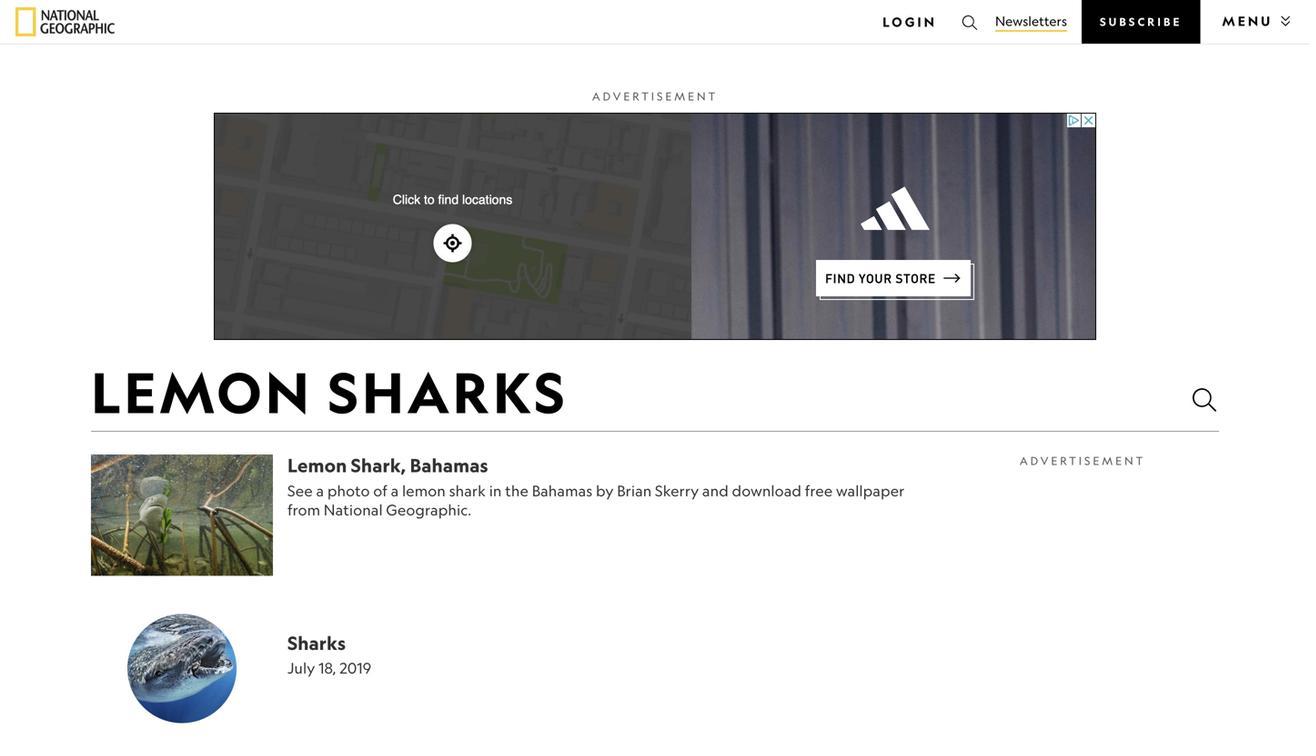 Task type: describe. For each thing, give the bounding box(es) containing it.
main content containing lemon shark, bahamas
[[89, 72, 1219, 740]]

newsletters
[[996, 13, 1067, 29]]

download
[[732, 482, 802, 500]]

from
[[288, 501, 320, 519]]

1 horizontal spatial bahamas
[[532, 482, 593, 500]]

the
[[505, 482, 529, 500]]

skerry
[[655, 482, 699, 500]]

subscribe link
[[1082, 0, 1201, 44]]

national geographic logo - home image
[[15, 7, 115, 36]]

see
[[288, 482, 313, 500]]

menu button
[[1215, 6, 1295, 35]]

in
[[489, 482, 502, 500]]

lemon shark, bahamas see a photo of a lemon shark in the bahamas by brian skerry and download free wallpaper from national geographic.
[[288, 454, 905, 519]]

search search field
[[91, 354, 1190, 431]]

18,
[[319, 660, 336, 678]]

shark,
[[351, 454, 406, 477]]

lemon
[[402, 482, 446, 500]]

0 vertical spatial bahamas
[[410, 454, 488, 477]]

of
[[373, 482, 388, 500]]



Task type: locate. For each thing, give the bounding box(es) containing it.
None search field
[[91, 354, 1219, 431]]

bahamas
[[410, 454, 488, 477], [532, 482, 593, 500]]

0 horizontal spatial bahamas
[[410, 454, 488, 477]]

0 horizontal spatial a
[[316, 482, 324, 500]]

lemon
[[288, 454, 347, 477]]

and
[[702, 482, 729, 500]]

advertisement element
[[214, 113, 1097, 340]]

login
[[883, 14, 937, 30]]

by
[[596, 482, 614, 500]]

bahamas left by
[[532, 482, 593, 500]]

shark
[[449, 482, 486, 500]]

0 vertical spatial search image
[[961, 14, 979, 32]]

2019
[[340, 660, 371, 678]]

july
[[288, 660, 315, 678]]

newsletters link
[[996, 12, 1067, 32]]

geographic.
[[386, 501, 472, 519]]

bahamas up shark
[[410, 454, 488, 477]]

search image
[[961, 14, 979, 32], [1190, 386, 1219, 415]]

a
[[316, 482, 324, 500], [391, 482, 399, 500]]

photo
[[327, 482, 370, 500]]

free
[[805, 482, 833, 500]]

national
[[324, 501, 383, 519]]

none search field inside main content
[[91, 354, 1219, 431]]

1 horizontal spatial search image
[[1190, 386, 1219, 415]]

main content
[[89, 72, 1219, 740]]

1 a from the left
[[316, 482, 324, 500]]

menu
[[1223, 13, 1273, 29]]

brian
[[617, 482, 652, 500]]

1 vertical spatial search image
[[1190, 386, 1219, 415]]

subscribe
[[1100, 15, 1182, 29]]

0 horizontal spatial search image
[[961, 14, 979, 32]]

sharks july 18, 2019
[[288, 632, 371, 678]]

a right of
[[391, 482, 399, 500]]

sharks
[[288, 632, 346, 655]]

wallpaper
[[836, 482, 905, 500]]

1 horizontal spatial a
[[391, 482, 399, 500]]

login button
[[876, 7, 945, 36]]

a right see
[[316, 482, 324, 500]]

1 vertical spatial bahamas
[[532, 482, 593, 500]]

2 a from the left
[[391, 482, 399, 500]]



Task type: vqa. For each thing, say whether or not it's contained in the screenshot.
the National Geographic Logo - Home
yes



